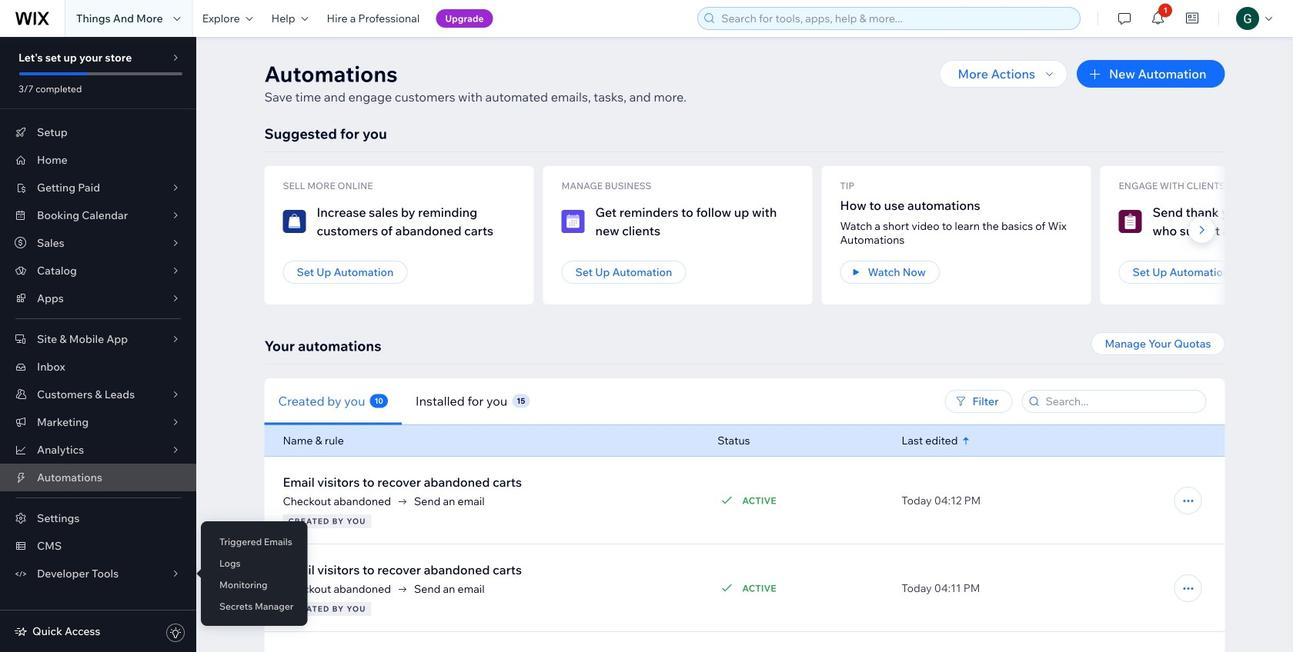 Task type: describe. For each thing, give the bounding box(es) containing it.
Search for tools, apps, help & more... field
[[717, 8, 1076, 29]]

category image
[[562, 210, 585, 233]]

1 category image from the left
[[283, 210, 306, 233]]



Task type: locate. For each thing, give the bounding box(es) containing it.
category image
[[283, 210, 306, 233], [1119, 210, 1142, 233]]

list
[[264, 166, 1293, 305]]

sidebar element
[[0, 37, 196, 653]]

1 horizontal spatial category image
[[1119, 210, 1142, 233]]

tab list
[[264, 378, 755, 425]]

Search... field
[[1041, 391, 1201, 413]]

2 category image from the left
[[1119, 210, 1142, 233]]

0 horizontal spatial category image
[[283, 210, 306, 233]]



Task type: vqa. For each thing, say whether or not it's contained in the screenshot.
type
no



